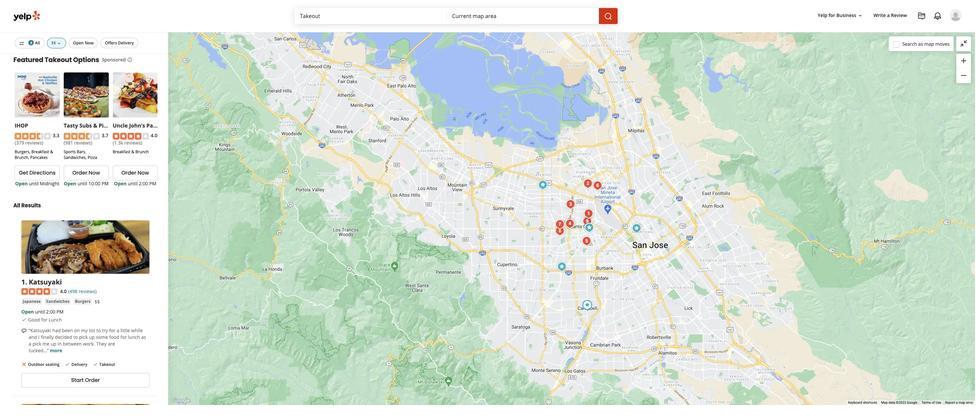 Task type: vqa. For each thing, say whether or not it's contained in the screenshot.


Task type: locate. For each thing, give the bounding box(es) containing it.
reviews) up bars, in the top left of the page
[[74, 139, 92, 146]]

0 vertical spatial map
[[925, 41, 935, 47]]

directions left offers
[[78, 33, 104, 41]]

order now link down breakfast & brunch
[[113, 165, 158, 180]]

none field near
[[452, 12, 594, 20]]

& left brunch
[[132, 149, 134, 154]]

for inside "dollarita's® back for a limited time! go to your favorite applebee's and enjoy!"
[[69, 0, 75, 4]]

0 horizontal spatial map
[[925, 41, 935, 47]]

and left "i"
[[29, 334, 37, 340]]

get directions for top get directions link
[[67, 33, 104, 41]]

16 chevron down v2 image for yelp for business
[[858, 13, 864, 18]]

4.0 for 4.0
[[60, 288, 67, 294]]

for up enjoy!"
[[69, 0, 75, 4]]

0 vertical spatial $$
[[51, 40, 56, 46]]

sandwiches,
[[64, 154, 87, 160]]

1 vertical spatial map
[[959, 401, 966, 404]]

start
[[71, 376, 84, 384]]

as right search
[[919, 41, 924, 47]]

3.3 (379 reviews)
[[15, 132, 59, 146]]

1 none field from the left
[[300, 12, 442, 20]]

0 vertical spatial outdoor
[[28, 18, 44, 24]]

directions for top get directions link
[[78, 33, 104, 41]]

0 vertical spatial get
[[67, 33, 76, 41]]

3.3 star rating image
[[15, 133, 51, 139]]

pick down my
[[79, 334, 88, 340]]

pizza for tasty subs & pizza
[[99, 122, 112, 129]]

4.0 left (498
[[60, 288, 67, 294]]

"dollarita's® back for a limited time! go to your favorite applebee's and enjoy!"
[[29, 0, 150, 10]]

for
[[69, 0, 75, 4], [829, 12, 836, 19], [41, 317, 48, 323], [109, 327, 116, 334], [121, 334, 127, 340]]

directions up open until midnight
[[29, 169, 56, 177]]

pm for &
[[102, 180, 109, 187]]

outdoor right 16 close v2 image
[[28, 18, 44, 24]]

2 order now from the left
[[121, 169, 149, 177]]

uncle john's pancake house - winchester link
[[113, 122, 222, 129]]

1 horizontal spatial pm
[[102, 180, 109, 187]]

map
[[882, 401, 888, 404]]

0 horizontal spatial open until 2:00 pm
[[21, 309, 64, 315]]

0 vertical spatial delivery
[[118, 40, 134, 46]]

open right the midnight
[[64, 180, 76, 187]]

get directions link
[[21, 29, 150, 44], [15, 165, 60, 180]]

open for uncle john's pancake house - winchester
[[114, 180, 127, 187]]

0 horizontal spatial 16 checkmark v2 image
[[21, 317, 27, 323]]

delivery up start
[[72, 362, 87, 367]]

& right pancakes
[[50, 149, 53, 154]]

taqueria la veracruzana image
[[581, 215, 594, 228]]

0 vertical spatial as
[[919, 41, 924, 47]]

$$
[[51, 40, 56, 46], [95, 299, 100, 305]]

0 horizontal spatial up
[[51, 341, 56, 347]]

0 horizontal spatial 4.0
[[60, 288, 67, 294]]

1 vertical spatial and
[[29, 334, 37, 340]]

16 checkmark v2 image down "between"
[[65, 362, 70, 367]]

2:00 down brunch
[[139, 180, 148, 187]]

1 vertical spatial outdoor
[[28, 362, 44, 367]]

map left moves
[[925, 41, 935, 47]]

mountain mike's pizza image
[[583, 221, 596, 234]]

a right the report
[[957, 401, 958, 404]]

1 horizontal spatial 16 chevron down v2 image
[[858, 13, 864, 18]]

1 horizontal spatial get
[[67, 33, 76, 41]]

outdoor seating down applebee's
[[28, 18, 60, 24]]

pancake
[[147, 122, 169, 129]]

1 . katsuyaki
[[21, 277, 62, 286]]

to
[[116, 0, 120, 4], [96, 327, 101, 334], [73, 334, 78, 340]]

report a map error link
[[946, 401, 974, 404]]

until left the midnight
[[29, 180, 39, 187]]

0 vertical spatial 2:00
[[139, 180, 148, 187]]

search as map moves
[[903, 41, 950, 47]]

2 order now link from the left
[[113, 165, 158, 180]]

None field
[[300, 12, 442, 20], [452, 12, 594, 20]]

2 outdoor from the top
[[28, 362, 44, 367]]

1 horizontal spatial as
[[919, 41, 924, 47]]

1 breakfast from the left
[[31, 149, 49, 154]]

spreadz image
[[564, 198, 578, 211]]

get directions up options
[[67, 33, 104, 41]]

outdoor for 16 close v2 image
[[28, 18, 44, 24]]

& right subs
[[93, 122, 97, 129]]

0 horizontal spatial directions
[[29, 169, 56, 177]]

0 vertical spatial 4 star rating image
[[113, 133, 149, 139]]

a up enjoy!"
[[76, 0, 79, 4]]

group
[[957, 54, 972, 83]]

2:00 up lunch
[[46, 309, 55, 315]]

reviews) inside 3.7 (981 reviews)
[[74, 139, 92, 146]]

0 vertical spatial up
[[89, 334, 95, 340]]

get down 'brunch,'
[[19, 169, 28, 177]]

0 horizontal spatial breakfast
[[31, 149, 49, 154]]

pizza
[[99, 122, 112, 129], [88, 154, 97, 160]]

business
[[837, 12, 857, 19]]

$$ button
[[47, 38, 66, 48]]

1 horizontal spatial takeout
[[99, 362, 115, 367]]

order
[[72, 169, 87, 177], [121, 169, 136, 177], [85, 376, 100, 384]]

pizza for sports bars, sandwiches, pizza
[[88, 154, 97, 160]]

map left error
[[959, 401, 966, 404]]

0 vertical spatial seating
[[45, 18, 60, 24]]

1 vertical spatial 2:00
[[46, 309, 55, 315]]

1 vertical spatial seating
[[45, 362, 60, 367]]

16 info v2 image
[[127, 57, 133, 62]]

0 vertical spatial 16 chevron down v2 image
[[858, 13, 864, 18]]

4.0 link
[[60, 287, 67, 295]]

1 horizontal spatial directions
[[78, 33, 104, 41]]

get directions for get directions link to the bottom
[[19, 169, 56, 177]]

order down breakfast & brunch
[[121, 169, 136, 177]]

reviews) inside 4.0 (1.3k reviews)
[[124, 139, 142, 146]]

4.0 down "pancake"
[[151, 132, 157, 139]]

0 horizontal spatial none field
[[300, 12, 442, 20]]

open until 2:00 pm down breakfast & brunch
[[114, 180, 156, 187]]

1 horizontal spatial breakfast
[[113, 149, 130, 154]]

uncle john's pancake house - winchester
[[113, 122, 222, 129]]

& for subs
[[93, 122, 97, 129]]

0 vertical spatial pizza
[[99, 122, 112, 129]]

1 outdoor seating from the top
[[28, 18, 60, 24]]

None search field
[[295, 8, 619, 24]]

projects image
[[918, 12, 926, 20]]

time!
[[96, 0, 107, 4]]

delivery inside button
[[118, 40, 134, 46]]

bars,
[[77, 149, 86, 154]]

yelp for business button
[[816, 10, 866, 22]]

0 horizontal spatial order now
[[72, 169, 100, 177]]

1 vertical spatial $$
[[95, 299, 100, 305]]

brunch
[[135, 149, 149, 154]]

1 horizontal spatial get directions
[[67, 33, 104, 41]]

0 vertical spatial 16 checkmark v2 image
[[21, 317, 27, 323]]

open up options
[[73, 40, 84, 46]]

1 horizontal spatial to
[[96, 327, 101, 334]]

1 horizontal spatial pick
[[79, 334, 88, 340]]

start order
[[71, 376, 100, 384]]

reviews) for tasty subs & pizza
[[74, 139, 92, 146]]

outdoor seating down tucked…"
[[28, 362, 60, 367]]

burgers, breakfast & brunch, pancakes
[[15, 149, 53, 160]]

0 horizontal spatial order now link
[[64, 165, 109, 180]]

get directions link down pancakes
[[15, 165, 60, 180]]

2:00
[[139, 180, 148, 187], [46, 309, 55, 315]]

0 horizontal spatial as
[[141, 334, 146, 340]]

enjoy!"
[[63, 4, 78, 10]]

reviews) up breakfast & brunch
[[124, 139, 142, 146]]

0 horizontal spatial to
[[73, 334, 78, 340]]

1 vertical spatial up
[[51, 341, 56, 347]]

1 horizontal spatial all
[[35, 40, 40, 46]]

zoom in image
[[960, 57, 968, 65]]

4.0 for 4.0 (1.3k reviews)
[[151, 132, 157, 139]]

16 chevron down v2 image inside "$$" "dropdown button"
[[57, 41, 62, 46]]

favorite
[[133, 0, 150, 4]]

winchester
[[192, 122, 222, 129]]

reviews) inside 3.3 (379 reviews)
[[25, 139, 43, 146]]

order now up open until 10:00 pm
[[72, 169, 100, 177]]

1 horizontal spatial up
[[89, 334, 95, 340]]

and down back
[[54, 4, 62, 10]]

1 vertical spatial outdoor seating
[[28, 362, 60, 367]]

1 vertical spatial get
[[19, 169, 28, 177]]

open right 10:00
[[114, 180, 127, 187]]

list
[[89, 327, 95, 334]]

now down brunch
[[138, 169, 149, 177]]

1 horizontal spatial delivery
[[118, 40, 134, 46]]

until left 10:00
[[78, 180, 87, 187]]

0 horizontal spatial and
[[29, 334, 37, 340]]

0 vertical spatial outdoor seating
[[28, 18, 60, 24]]

4 star rating image
[[113, 133, 149, 139], [21, 288, 57, 295]]

lunch
[[49, 317, 62, 323]]

now up 10:00
[[89, 169, 100, 177]]

0 horizontal spatial pizza
[[88, 154, 97, 160]]

pancakes
[[30, 154, 48, 160]]

order now link
[[64, 165, 109, 180], [113, 165, 158, 180]]

on
[[74, 327, 80, 334]]

seating down applebee's
[[45, 18, 60, 24]]

get right "$$" "dropdown button"
[[67, 33, 76, 41]]

16 chevron down v2 image inside the yelp for business button
[[858, 13, 864, 18]]

1 horizontal spatial open until 2:00 pm
[[114, 180, 156, 187]]

get for top get directions link
[[67, 33, 76, 41]]

start order link
[[21, 373, 150, 388]]

1 horizontal spatial and
[[54, 4, 62, 10]]

reviews) up burgers at left bottom
[[79, 288, 97, 294]]

takeout right 16 checkmark v2 icon
[[99, 362, 115, 367]]

to inside "dollarita's® back for a limited time! go to your favorite applebee's and enjoy!"
[[116, 0, 120, 4]]

takeout down "$$" "dropdown button"
[[45, 55, 72, 65]]

order now link for john's
[[113, 165, 158, 180]]

order now link down sandwiches,
[[64, 165, 109, 180]]

1 horizontal spatial map
[[959, 401, 966, 404]]

1 vertical spatial all
[[13, 202, 20, 209]]

seating down more link at left bottom
[[45, 362, 60, 367]]

1 horizontal spatial $$
[[95, 299, 100, 305]]

1 seating from the top
[[45, 18, 60, 24]]

open for ihop
[[15, 180, 28, 187]]

sports bars, sandwiches, pizza
[[64, 149, 97, 160]]

pizza right bars, in the top left of the page
[[88, 154, 97, 160]]

directions
[[78, 33, 104, 41], [29, 169, 56, 177]]

0 vertical spatial to
[[116, 0, 120, 4]]

a inside "dollarita's® back for a limited time! go to your favorite applebee's and enjoy!"
[[76, 0, 79, 4]]

2 none field from the left
[[452, 12, 594, 20]]

now inside button
[[85, 40, 94, 46]]

Find text field
[[300, 12, 442, 20]]

0 horizontal spatial &
[[50, 149, 53, 154]]

0 vertical spatial all
[[35, 40, 40, 46]]

1 vertical spatial open until 2:00 pm
[[21, 309, 64, 315]]

all inside the filters group
[[35, 40, 40, 46]]

order now for subs
[[72, 169, 100, 177]]

1 vertical spatial pick
[[33, 341, 41, 347]]

0 vertical spatial and
[[54, 4, 62, 10]]

data
[[889, 401, 896, 404]]

16 chevron down v2 image right business
[[858, 13, 864, 18]]

get directions up open until midnight
[[19, 169, 56, 177]]

1 horizontal spatial order now
[[121, 169, 149, 177]]

1 order now from the left
[[72, 169, 100, 177]]

pick
[[79, 334, 88, 340], [33, 341, 41, 347]]

16 chevron down v2 image up featured takeout options
[[57, 41, 62, 46]]

order now for john's
[[121, 169, 149, 177]]

all left results
[[13, 202, 20, 209]]

shortcuts
[[864, 401, 878, 404]]

order now link for subs
[[64, 165, 109, 180]]

1 vertical spatial as
[[141, 334, 146, 340]]

seating for 16 close v2 image
[[45, 18, 60, 24]]

open now
[[73, 40, 94, 46]]

reviews) up 'burgers, breakfast & brunch, pancakes'
[[25, 139, 43, 146]]

finally
[[41, 334, 54, 340]]

for right good on the bottom of the page
[[41, 317, 48, 323]]

1 horizontal spatial 4 star rating image
[[113, 133, 149, 139]]

pizza up 3.7
[[99, 122, 112, 129]]

"katsuyaki
[[29, 327, 51, 334]]

order now down breakfast & brunch
[[121, 169, 149, 177]]

a up tucked…"
[[29, 341, 31, 347]]

4 star rating image down 1 . katsuyaki
[[21, 288, 57, 295]]

1 outdoor from the top
[[28, 18, 44, 24]]

0 vertical spatial get directions
[[67, 33, 104, 41]]

up down "list"
[[89, 334, 95, 340]]

as
[[919, 41, 924, 47], [141, 334, 146, 340]]

1 horizontal spatial 4.0
[[151, 132, 157, 139]]

burgers
[[75, 299, 91, 304]]

breakfast down '(1.3k'
[[113, 149, 130, 154]]

16 checkmark v2 image left good on the bottom of the page
[[21, 317, 27, 323]]

directions for get directions link to the bottom
[[29, 169, 56, 177]]

map
[[925, 41, 935, 47], [959, 401, 966, 404]]

as down "while"
[[141, 334, 146, 340]]

1 horizontal spatial 16 checkmark v2 image
[[65, 362, 70, 367]]

pizza inside "sports bars, sandwiches, pizza"
[[88, 154, 97, 160]]

(498
[[68, 288, 77, 294]]

16 checkmark v2 image
[[21, 317, 27, 323], [65, 362, 70, 367]]

& inside 'burgers, breakfast & brunch, pancakes'
[[50, 149, 53, 154]]

1 order now link from the left
[[64, 165, 109, 180]]

2 seating from the top
[[45, 362, 60, 367]]

pm for pancake
[[149, 180, 156, 187]]

to down on
[[73, 334, 78, 340]]

16 checkmark v2 image
[[93, 362, 98, 367]]

1 vertical spatial delivery
[[72, 362, 87, 367]]

1 vertical spatial 16 chevron down v2 image
[[57, 41, 62, 46]]

2 horizontal spatial to
[[116, 0, 120, 4]]

now up options
[[85, 40, 94, 46]]

to right go
[[116, 0, 120, 4]]

ihop image
[[630, 222, 644, 235]]

write
[[874, 12, 886, 19]]

open until midnight
[[15, 180, 59, 187]]

1 vertical spatial 4.0
[[60, 288, 67, 294]]

for inside the yelp for business button
[[829, 12, 836, 19]]

order for john's
[[121, 169, 136, 177]]

sponsored
[[102, 57, 126, 63]]

they
[[96, 341, 107, 347]]

i
[[38, 334, 40, 340]]

and inside "dollarita's® back for a limited time! go to your favorite applebee's and enjoy!"
[[54, 4, 62, 10]]

get directions link up options
[[21, 29, 150, 44]]

outdoor right 16 close v2 icon
[[28, 362, 44, 367]]

takeout
[[45, 55, 72, 65], [99, 362, 115, 367]]

order now
[[72, 169, 100, 177], [121, 169, 149, 177]]

$$ right burgers link
[[95, 299, 100, 305]]

0 horizontal spatial delivery
[[72, 362, 87, 367]]

1 vertical spatial takeout
[[99, 362, 115, 367]]

16 chevron down v2 image
[[858, 13, 864, 18], [57, 41, 62, 46]]

16 filter v2 image
[[19, 41, 24, 46]]

map region
[[119, 0, 976, 405]]

1 horizontal spatial &
[[93, 122, 97, 129]]

delivery right offers
[[118, 40, 134, 46]]

are
[[108, 341, 115, 347]]

0 vertical spatial takeout
[[45, 55, 72, 65]]

yelp for business
[[818, 12, 857, 19]]

1 vertical spatial get directions
[[19, 169, 56, 177]]

map for moves
[[925, 41, 935, 47]]

1 horizontal spatial order now link
[[113, 165, 158, 180]]

none field find
[[300, 12, 442, 20]]

$$ up featured takeout options
[[51, 40, 56, 46]]

open up all results
[[15, 180, 28, 187]]

4.0 inside 4.0 (1.3k reviews)
[[151, 132, 157, 139]]

open now button
[[69, 38, 98, 48]]

16 close v2 image
[[21, 18, 27, 24]]

all right 3
[[35, 40, 40, 46]]

decided
[[55, 334, 72, 340]]

0 horizontal spatial 16 chevron down v2 image
[[57, 41, 62, 46]]

up left in
[[51, 341, 56, 347]]

midnight
[[40, 180, 59, 187]]

breakfast down 3.3 (379 reviews)
[[31, 149, 49, 154]]

tasty
[[64, 122, 78, 129]]

1
[[21, 277, 25, 286]]

1 vertical spatial directions
[[29, 169, 56, 177]]

2 outdoor seating from the top
[[28, 362, 60, 367]]

outdoor for 16 close v2 icon
[[28, 362, 44, 367]]

keyboard shortcuts button
[[849, 400, 878, 405]]

katsuyaki
[[29, 277, 62, 286]]

3
[[30, 40, 32, 45]]

4 star rating image down john's
[[113, 133, 149, 139]]

open until 2:00 pm up good for lunch
[[21, 309, 64, 315]]

had
[[52, 327, 61, 334]]

achilles image
[[580, 234, 594, 248]]

options
[[73, 55, 99, 65]]

to left the "try" in the left of the page
[[96, 327, 101, 334]]

up
[[89, 334, 95, 340], [51, 341, 56, 347]]

0 vertical spatial 4.0
[[151, 132, 157, 139]]

for right 'yelp'
[[829, 12, 836, 19]]

order up open until 10:00 pm
[[72, 169, 87, 177]]

1 vertical spatial pizza
[[88, 154, 97, 160]]

filters group
[[13, 38, 140, 48]]

until for tasty subs & pizza
[[78, 180, 87, 187]]

sandwiches
[[46, 299, 70, 304]]

0 horizontal spatial get
[[19, 169, 28, 177]]

1 horizontal spatial 2:00
[[139, 180, 148, 187]]

0 horizontal spatial $$
[[51, 40, 56, 46]]

1 vertical spatial 16 checkmark v2 image
[[65, 362, 70, 367]]

breakfast inside 'burgers, breakfast & brunch, pancakes'
[[31, 149, 49, 154]]

0 horizontal spatial 4 star rating image
[[21, 288, 57, 295]]

1 horizontal spatial none field
[[452, 12, 594, 20]]

2 horizontal spatial pm
[[149, 180, 156, 187]]

pick up tucked…"
[[33, 341, 41, 347]]

user actions element
[[813, 8, 972, 49]]

good
[[28, 317, 40, 323]]

(498 reviews) link
[[68, 287, 97, 295]]

applebee's grill + bar image
[[556, 260, 569, 273]]

until down breakfast & brunch
[[128, 180, 138, 187]]



Task type: describe. For each thing, give the bounding box(es) containing it.
my
[[81, 327, 88, 334]]

more
[[50, 347, 62, 354]]

moves
[[936, 41, 950, 47]]

use
[[936, 401, 942, 404]]

2 breakfast from the left
[[113, 149, 130, 154]]

reviews) for ihop
[[25, 139, 43, 146]]

zoom out image
[[960, 72, 968, 80]]

open until 10:00 pm
[[64, 180, 109, 187]]

katsuyaki image
[[582, 207, 596, 220]]

featured takeout options
[[13, 55, 99, 65]]

tasty subs & pizza link
[[64, 122, 112, 129]]

until up good for lunch
[[35, 309, 45, 315]]

burgers link
[[74, 298, 92, 305]]

google
[[908, 401, 918, 404]]

house
[[170, 122, 187, 129]]

katsuyaki link
[[29, 277, 62, 286]]

uncle
[[113, 122, 128, 129]]

tasty subs & pizza
[[64, 122, 112, 129]]

ihop link
[[15, 122, 28, 129]]

map data ©2023 google
[[882, 401, 918, 404]]

uncle john's pancake house - winchester image
[[581, 299, 594, 312]]

been
[[62, 327, 73, 334]]

tucked…"
[[29, 347, 49, 354]]

terms
[[922, 401, 932, 404]]

yelp
[[818, 12, 828, 19]]

3.7 (981 reviews)
[[64, 132, 108, 146]]

outdoor seating for 16 close v2 icon
[[28, 362, 60, 367]]

(981
[[64, 139, 73, 146]]

maria w. image
[[950, 9, 962, 21]]

get for get directions link to the bottom
[[19, 169, 28, 177]]

and inside "katsuyaki had been on my list to try for a little while and i finally decided to pick up some food for lunch as a pick me up in between work.   they are tucked…"
[[29, 334, 37, 340]]

(498 reviews)
[[68, 288, 97, 294]]

write a review link
[[872, 10, 910, 22]]

2 horizontal spatial &
[[132, 149, 134, 154]]

0 vertical spatial get directions link
[[21, 29, 150, 44]]

terms of use
[[922, 401, 942, 404]]

0 horizontal spatial all
[[13, 202, 20, 209]]

me
[[42, 341, 49, 347]]

16 chevron down v2 image for $$
[[57, 41, 62, 46]]

brunch,
[[15, 154, 29, 160]]

offers delivery
[[105, 40, 134, 46]]

error
[[967, 401, 974, 404]]

ihop
[[15, 122, 28, 129]]

0 vertical spatial pick
[[79, 334, 88, 340]]

japanese button
[[21, 298, 42, 305]]

2 vertical spatial to
[[73, 334, 78, 340]]

paik's noodle image
[[554, 218, 567, 231]]

it's lunch time image
[[591, 179, 605, 192]]

until for uncle john's pancake house - winchester
[[128, 180, 138, 187]]

map for error
[[959, 401, 966, 404]]

terms of use link
[[922, 401, 942, 404]]

order for subs
[[72, 169, 87, 177]]

1 vertical spatial get directions link
[[15, 165, 60, 180]]

burgers,
[[15, 149, 30, 154]]

reviews) for uncle john's pancake house - winchester
[[124, 139, 142, 146]]

applebee's
[[29, 4, 53, 10]]

10:00
[[88, 180, 100, 187]]

work.
[[83, 341, 95, 347]]

smoked out bbq image
[[582, 177, 595, 190]]

more link
[[50, 347, 62, 354]]

search
[[903, 41, 918, 47]]

order right start
[[85, 376, 100, 384]]

open up good on the bottom of the page
[[21, 309, 34, 315]]

"dollarita's®
[[29, 0, 56, 4]]

a right "write" at the right top
[[888, 12, 890, 19]]

for up food
[[109, 327, 116, 334]]

limited
[[80, 0, 95, 4]]

as inside "katsuyaki had been on my list to try for a little while and i finally decided to pick up some food for lunch as a pick me up in between work.   they are tucked…"
[[141, 334, 146, 340]]

outdoor seating for 16 close v2 image
[[28, 18, 60, 24]]

$$ inside "dropdown button"
[[51, 40, 56, 46]]

search image
[[605, 12, 613, 20]]

0 horizontal spatial pm
[[57, 309, 64, 315]]

food
[[109, 334, 119, 340]]

sandwiches button
[[45, 298, 71, 305]]

little
[[121, 327, 130, 334]]

try
[[102, 327, 108, 334]]

breakfast & brunch
[[113, 149, 149, 154]]

offers
[[105, 40, 117, 46]]

1 vertical spatial to
[[96, 327, 101, 334]]

16 speech v2 image
[[21, 328, 27, 334]]

your
[[122, 0, 132, 4]]

go
[[108, 0, 115, 4]]

of
[[932, 401, 935, 404]]

results
[[21, 202, 41, 209]]

japanese link
[[21, 298, 42, 305]]

open for tasty subs & pizza
[[64, 180, 76, 187]]

-
[[189, 122, 190, 129]]

keyboard shortcuts
[[849, 401, 878, 404]]

tasty subs & pizza image
[[537, 178, 550, 192]]

0 vertical spatial open until 2:00 pm
[[114, 180, 156, 187]]

4.0 (1.3k reviews)
[[113, 132, 157, 146]]

now for tasty
[[89, 169, 100, 177]]

Near text field
[[452, 12, 594, 20]]

3.3
[[53, 132, 59, 139]]

now for uncle
[[138, 169, 149, 177]]

poke poke fish bar image
[[564, 217, 577, 230]]

some
[[96, 334, 108, 340]]

& for breakfast
[[50, 149, 53, 154]]

google image
[[170, 396, 192, 405]]

seating for 16 close v2 icon
[[45, 362, 60, 367]]

16 checkmark v2 image for delivery
[[65, 362, 70, 367]]

collapse map image
[[960, 39, 968, 47]]

a left little
[[117, 327, 119, 334]]

lunch
[[128, 334, 140, 340]]

while
[[131, 327, 143, 334]]

back
[[57, 0, 67, 4]]

blurr kitchen image
[[564, 217, 577, 230]]

notifications image
[[934, 12, 942, 20]]

"katsuyaki had been on my list to try for a little while and i finally decided to pick up some food for lunch as a pick me up in between work.   they are tucked…"
[[29, 327, 146, 354]]

(379
[[15, 139, 24, 146]]

burgers button
[[74, 298, 92, 305]]

open inside button
[[73, 40, 84, 46]]

until for ihop
[[29, 180, 39, 187]]

keyboard
[[849, 401, 863, 404]]

review
[[892, 12, 908, 19]]

3 all
[[30, 40, 40, 46]]

report
[[946, 401, 956, 404]]

3.7 star rating image
[[64, 133, 100, 139]]

0 horizontal spatial takeout
[[45, 55, 72, 65]]

kami korean kitchen image
[[554, 224, 567, 238]]

.
[[25, 277, 27, 286]]

for down little
[[121, 334, 127, 340]]

1 vertical spatial 4 star rating image
[[21, 288, 57, 295]]

16 checkmark v2 image for good for lunch
[[21, 317, 27, 323]]

john's
[[129, 122, 145, 129]]

offers delivery button
[[101, 38, 138, 48]]

16 close v2 image
[[21, 362, 27, 367]]

0 horizontal spatial 2:00
[[46, 309, 55, 315]]

japanese
[[23, 299, 41, 304]]



